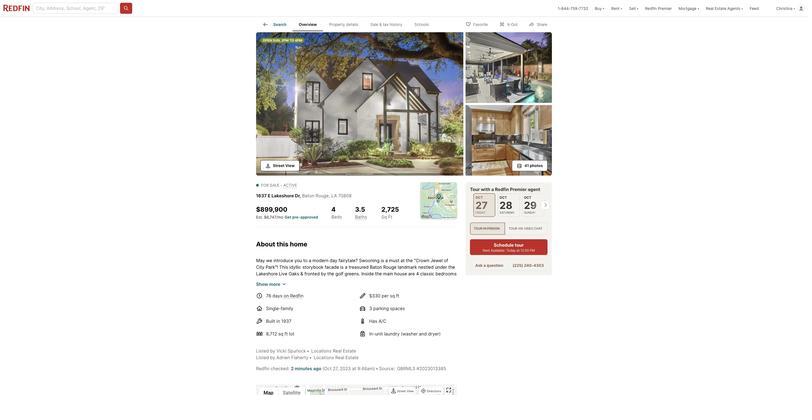 Task type: locate. For each thing, give the bounding box(es) containing it.
0 vertical spatial on
[[284, 293, 289, 299]]

the down cottage
[[311, 291, 319, 297]]

bath.
[[273, 331, 284, 337]]

0 vertical spatial rouge
[[316, 193, 329, 199]]

carport.
[[272, 364, 288, 370]]

2 vertical spatial for
[[336, 371, 342, 376]]

& right 1st
[[292, 278, 295, 284]]

(225)
[[513, 264, 524, 268]]

to down bedroom/bath,
[[357, 291, 361, 297]]

the up landmark
[[406, 258, 413, 264]]

to
[[290, 364, 295, 370]]

rouge down "must"
[[384, 265, 397, 270]]

1 vertical spatial the
[[279, 324, 287, 330]]

washer/dryer
[[369, 351, 397, 356]]

double down views
[[374, 324, 388, 330]]

staircase
[[387, 291, 405, 297]]

0 horizontal spatial street view
[[273, 164, 295, 168]]

double down controlled
[[256, 364, 271, 370]]

sq right 8,712
[[279, 332, 284, 337]]

41 photos button
[[512, 160, 548, 172]]

3.5 baths
[[355, 206, 367, 220]]

0 vertical spatial one
[[333, 285, 340, 290]]

1 horizontal spatial outdoor
[[410, 338, 427, 343]]

1 horizontal spatial baton
[[370, 265, 382, 270]]

your down masonry
[[380, 371, 389, 376]]

2 horizontal spatial the
[[401, 338, 409, 343]]

adrien
[[277, 355, 290, 361]]

main up millwork.
[[383, 271, 393, 277]]

rent
[[612, 6, 620, 11]]

view for topmost street view button
[[286, 164, 295, 168]]

oct 29 sunday
[[524, 196, 537, 215]]

0 horizontal spatial ,
[[300, 193, 301, 199]]

pull
[[406, 305, 413, 310]]

by down built-
[[305, 318, 311, 323]]

0 vertical spatial view
[[286, 164, 295, 168]]

5 ▾ from the left
[[742, 6, 744, 11]]

1 vertical spatial sq
[[279, 332, 284, 337]]

0 horizontal spatial you
[[295, 258, 302, 264]]

in-unit laundry (washer and dryer)
[[370, 332, 441, 337]]

2 minutes ago link
[[291, 366, 322, 372], [291, 366, 322, 372]]

1 vertical spatial will
[[398, 305, 405, 310]]

1 horizontal spatial living
[[324, 298, 335, 303]]

0 horizontal spatial rouge
[[316, 193, 329, 199]]

1 vertical spatial outdoor
[[432, 344, 448, 350]]

0 vertical spatial into
[[307, 298, 315, 303]]

street view down chapter
[[397, 390, 414, 394]]

2 horizontal spatial oct
[[524, 196, 532, 200]]

listed up controlled
[[256, 349, 269, 354]]

pool up generac
[[338, 351, 347, 356]]

ask a question link
[[476, 264, 504, 268]]

show more button
[[256, 281, 286, 288]]

the up 8,712 sq ft lot
[[279, 324, 287, 330]]

with up layout, at the left bottom of page
[[362, 318, 371, 323]]

0 horizontal spatial tile
[[367, 344, 373, 350]]

a/c
[[379, 319, 387, 324]]

menu bar
[[259, 388, 305, 396]]

source:
[[379, 366, 395, 372]]

the up 'walk-'
[[391, 318, 398, 323]]

estate inside 'dropdown button'
[[715, 6, 727, 11]]

4 up beds
[[332, 206, 336, 214]]

at inside may we introduce you to a modern day fairytale? swooning is a must at the "crown jewel of city park"! this idyllic storybook facade is a treasured baton rouge landmark nestled under the lakeshore live oaks  &  fronted by the golf greens. inside the main house are 4 classic bedrooms spanning the 1st  &  2nd levels with the original wood floors  &  millwork. there is also an enchanting caretaker's cottage with one bedroom/bath, kitchenette + a little unexpected magic(ie hidden storage). the main foyer opens to a nostalgic staircase  &  a new brick-clad half bath for guests. moving into the living room is the wood-burning fireplace that will provide the backdrop for cherished memories to be made. a sunny siren's song will pull you into the adjacent den with a built-in bar, vaulted ceilings  &  terracotta tile floors. sunlight is the hero of this space emphasized by floor to ceiling windows with views of the new deck  &  landscaped courtyard. the primary bedroom has a sweeping layout, double walk-in closets  &  spacious ensuite bath. previous improvements include pella windows, an architecural shingle roof replacement on both structures in (2009), copper awnings  &  gutters. the outdoor oasis  includes a gunite lap-pool with cascading slate fountain, cool-tile decking under the covered outdoor living space, outdoor shower, seperate pool bath with washer/dryer area, a large climate controlled workshop/storage, a 22kw generac generator, bluestone pavers, automated gate  & double carport. to add to the folklore, the structure is total masonry construction, which is one of the most durable building methods for centuries. create your next chapter here with your very own "happily ever after"
[[401, 258, 405, 264]]

1 horizontal spatial 4
[[416, 271, 419, 277]]

living
[[324, 298, 335, 303], [256, 351, 267, 356]]

"crown
[[414, 258, 430, 264]]

• up flaherty
[[307, 349, 309, 354]]

to up storybook
[[304, 258, 308, 264]]

& up kitchenette
[[379, 278, 382, 284]]

also
[[421, 278, 429, 284]]

1 horizontal spatial an
[[430, 278, 435, 284]]

redfin premier button
[[642, 0, 676, 17]]

with up oct 27 friday at the right of page
[[481, 187, 491, 193]]

tile down awnings
[[367, 344, 373, 350]]

0 vertical spatial estate
[[715, 6, 727, 11]]

2 horizontal spatial outdoor
[[432, 344, 448, 350]]

x-out button
[[495, 18, 523, 30]]

this inside may we introduce you to a modern day fairytale? swooning is a must at the "crown jewel of city park"! this idyllic storybook facade is a treasured baton rouge landmark nestled under the lakeshore live oaks  &  fronted by the golf greens. inside the main house are 4 classic bedrooms spanning the 1st  &  2nd levels with the original wood floors  &  millwork. there is also an enchanting caretaker's cottage with one bedroom/bath, kitchenette + a little unexpected magic(ie hidden storage). the main foyer opens to a nostalgic staircase  &  a new brick-clad half bath for guests. moving into the living room is the wood-burning fireplace that will provide the backdrop for cherished memories to be made. a sunny siren's song will pull you into the adjacent den with a built-in bar, vaulted ceilings  &  terracotta tile floors. sunlight is the hero of this space emphasized by floor to ceiling windows with views of the new deck  &  landscaped courtyard. the primary bedroom has a sweeping layout, double walk-in closets  &  spacious ensuite bath. previous improvements include pella windows, an architecural shingle roof replacement on both structures in (2009), copper awnings  &  gutters. the outdoor oasis  includes a gunite lap-pool with cascading slate fountain, cool-tile decking under the covered outdoor living space, outdoor shower, seperate pool bath with washer/dryer area, a large climate controlled workshop/storage, a 22kw generac generator, bluestone pavers, automated gate  & double carport. to add to the folklore, the structure is total masonry construction, which is one of the most durable building methods for centuries. create your next chapter here with your very own "happily ever after"
[[256, 318, 264, 323]]

oct for 28
[[500, 196, 507, 200]]

0 horizontal spatial one
[[333, 285, 340, 290]]

into down the provide
[[423, 305, 431, 310]]

1 vertical spatial listed
[[256, 355, 269, 361]]

one down gate
[[446, 364, 454, 370]]

structures
[[301, 338, 322, 343]]

on down 8,712 sq ft lot
[[284, 338, 289, 343]]

0 horizontal spatial for
[[267, 298, 273, 303]]

0 vertical spatial street view
[[273, 164, 295, 168]]

1 vertical spatial tile
[[367, 344, 373, 350]]

and
[[419, 332, 427, 337]]

1 horizontal spatial one
[[446, 364, 454, 370]]

1 vertical spatial •
[[310, 355, 312, 361]]

tour up oct 27 friday at the right of page
[[470, 187, 480, 193]]

1 horizontal spatial you
[[414, 305, 422, 310]]

by down facade
[[321, 271, 326, 277]]

0 vertical spatial at
[[517, 249, 520, 253]]

1 horizontal spatial for
[[277, 305, 283, 310]]

floors.
[[391, 311, 404, 317]]

City, Address, School, Agent, ZIP search field
[[33, 3, 118, 14]]

real inside 'dropdown button'
[[706, 6, 714, 11]]

family
[[281, 306, 293, 312]]

wood-
[[361, 298, 375, 303]]

oct inside oct 29 sunday
[[524, 196, 532, 200]]

the down in-unit laundry (washer and dryer)
[[401, 338, 409, 343]]

search link
[[262, 21, 287, 28]]

1 vertical spatial street view button
[[390, 388, 415, 396]]

locations up folklore, at bottom
[[314, 355, 334, 361]]

one up foyer
[[333, 285, 340, 290]]

1 vertical spatial view
[[407, 390, 414, 394]]

area,
[[398, 351, 409, 356]]

, up get pre-approved link at bottom left
[[300, 193, 301, 199]]

into
[[307, 298, 315, 303], [423, 305, 431, 310]]

buy ▾
[[595, 6, 605, 11]]

1 vertical spatial rouge
[[384, 265, 397, 270]]

None button
[[474, 194, 496, 217], [498, 194, 520, 217], [522, 194, 545, 217], [474, 194, 496, 217], [498, 194, 520, 217], [522, 194, 545, 217]]

0 vertical spatial listed
[[256, 349, 269, 354]]

for up the den
[[277, 305, 283, 310]]

lakeshore inside may we introduce you to a modern day fairytale? swooning is a must at the "crown jewel of city park"! this idyllic storybook facade is a treasured baton rouge landmark nestled under the lakeshore live oaks  &  fronted by the golf greens. inside the main house are 4 classic bedrooms spanning the 1st  &  2nd levels with the original wood floors  &  millwork. there is also an enchanting caretaker's cottage with one bedroom/bath, kitchenette + a little unexpected magic(ie hidden storage). the main foyer opens to a nostalgic staircase  &  a new brick-clad half bath for guests. moving into the living room is the wood-burning fireplace that will provide the backdrop for cherished memories to be made. a sunny siren's song will pull you into the adjacent den with a built-in bar, vaulted ceilings  &  terracotta tile floors. sunlight is the hero of this space emphasized by floor to ceiling windows with views of the new deck  &  landscaped courtyard. the primary bedroom has a sweeping layout, double walk-in closets  &  spacious ensuite bath. previous improvements include pella windows, an architecural shingle roof replacement on both structures in (2009), copper awnings  &  gutters. the outdoor oasis  includes a gunite lap-pool with cascading slate fountain, cool-tile decking under the covered outdoor living space, outdoor shower, seperate pool bath with washer/dryer area, a large climate controlled workshop/storage, a 22kw generac generator, bluestone pavers, automated gate  & double carport. to add to the folklore, the structure is total masonry construction, which is one of the most durable building methods for centuries. create your next chapter here with your very own "happily ever after"
[[256, 271, 278, 277]]

1 horizontal spatial bath
[[349, 351, 358, 356]]

street view
[[273, 164, 295, 168], [397, 390, 414, 394]]

saturday
[[500, 211, 515, 215]]

8,712
[[266, 332, 277, 337]]

locations up 22kw
[[312, 349, 332, 354]]

double
[[374, 324, 388, 330], [256, 364, 271, 370]]

outdoor down oasis
[[432, 344, 448, 350]]

opens
[[343, 291, 356, 297]]

0 vertical spatial living
[[324, 298, 335, 303]]

baton right dr
[[302, 193, 315, 199]]

oct down the agent
[[524, 196, 532, 200]]

baton inside may we introduce you to a modern day fairytale? swooning is a must at the "crown jewel of city park"! this idyllic storybook facade is a treasured baton rouge landmark nestled under the lakeshore live oaks  &  fronted by the golf greens. inside the main house are 4 classic bedrooms spanning the 1st  &  2nd levels with the original wood floors  &  millwork. there is also an enchanting caretaker's cottage with one bedroom/bath, kitchenette + a little unexpected magic(ie hidden storage). the main foyer opens to a nostalgic staircase  &  a new brick-clad half bath for guests. moving into the living room is the wood-burning fireplace that will provide the backdrop for cherished memories to be made. a sunny siren's song will pull you into the adjacent den with a built-in bar, vaulted ceilings  &  terracotta tile floors. sunlight is the hero of this space emphasized by floor to ceiling windows with views of the new deck  &  landscaped courtyard. the primary bedroom has a sweeping layout, double walk-in closets  &  spacious ensuite bath. previous improvements include pella windows, an architecural shingle roof replacement on both structures in (2009), copper awnings  &  gutters. the outdoor oasis  includes a gunite lap-pool with cascading slate fountain, cool-tile decking under the covered outdoor living space, outdoor shower, seperate pool bath with washer/dryer area, a large climate controlled workshop/storage, a 22kw generac generator, bluestone pavers, automated gate  & double carport. to add to the folklore, the structure is total masonry construction, which is one of the most durable building methods for centuries. create your next chapter here with your very own "happily ever after"
[[370, 265, 382, 270]]

view down chapter
[[407, 390, 414, 394]]

0 horizontal spatial pool
[[283, 344, 292, 350]]

& inside tab
[[380, 22, 382, 27]]

kitchenette
[[374, 285, 397, 290]]

0 vertical spatial pool
[[283, 344, 292, 350]]

lakeshore up "spanning" on the bottom
[[256, 271, 278, 277]]

controlled
[[256, 358, 277, 363]]

made.
[[340, 305, 353, 310]]

0 vertical spatial you
[[295, 258, 302, 264]]

living down gunite
[[256, 351, 267, 356]]

#
[[417, 366, 420, 372]]

sale & tax history tab
[[365, 18, 409, 31]]

improvements
[[304, 331, 333, 337]]

ceilings
[[340, 311, 356, 317]]

1637 e lakeshore dr, baton rouge, la 70808 image
[[256, 32, 464, 176], [466, 32, 552, 103], [466, 105, 552, 176]]

this down adjacent on the left
[[256, 318, 264, 323]]

must
[[389, 258, 400, 264]]

$6,747
[[264, 215, 277, 220]]

1 horizontal spatial oct
[[500, 196, 507, 200]]

the up memories
[[316, 298, 323, 303]]

on
[[284, 293, 289, 299], [284, 338, 289, 343]]

list box
[[470, 223, 548, 235]]

0 horizontal spatial new
[[399, 318, 408, 323]]

2 vertical spatial •
[[376, 366, 379, 372]]

for right (oct
[[336, 371, 342, 376]]

outdoor up covered
[[410, 338, 427, 343]]

den
[[276, 311, 283, 317]]

gunite
[[260, 344, 273, 350]]

lot
[[289, 332, 295, 337]]

3 oct from the left
[[524, 196, 532, 200]]

schools
[[415, 22, 429, 27]]

include
[[335, 331, 350, 337]]

at down tour
[[517, 249, 520, 253]]

0 vertical spatial tile
[[383, 311, 390, 317]]

▾ inside 'dropdown button'
[[742, 6, 744, 11]]

previous
[[285, 331, 303, 337]]

1 vertical spatial on
[[284, 338, 289, 343]]

2 ▾ from the left
[[621, 6, 623, 11]]

0 vertical spatial an
[[430, 278, 435, 284]]

1 vertical spatial under
[[392, 344, 405, 350]]

sq right per
[[390, 293, 395, 299]]

this
[[277, 241, 289, 249], [256, 318, 264, 323]]

4 ▾ from the left
[[698, 6, 700, 11]]

▾ right the "sell"
[[637, 6, 639, 11]]

2 oct from the left
[[500, 196, 507, 200]]

0 horizontal spatial street view button
[[261, 160, 300, 172]]

premier left the agent
[[510, 187, 527, 193]]

views
[[373, 318, 385, 323]]

1 oct from the left
[[476, 196, 483, 200]]

1 vertical spatial into
[[423, 305, 431, 310]]

1 horizontal spatial ,
[[329, 193, 330, 199]]

storybook
[[303, 265, 324, 270]]

estate up structure
[[346, 355, 359, 361]]

new down floors.
[[399, 318, 408, 323]]

for up backdrop
[[267, 298, 273, 303]]

lakeshore down -
[[272, 193, 294, 199]]

folklore,
[[319, 364, 335, 370]]

1 vertical spatial street view
[[397, 390, 414, 394]]

tab list
[[256, 17, 440, 31]]

1 horizontal spatial at
[[401, 258, 405, 264]]

2 horizontal spatial at
[[517, 249, 520, 253]]

to
[[304, 258, 308, 264], [357, 291, 361, 297], [328, 305, 332, 310], [323, 318, 327, 323], [305, 364, 309, 370]]

original
[[336, 278, 352, 284]]

real estate agents ▾
[[706, 6, 744, 11]]

1 ▾ from the left
[[603, 6, 605, 11]]

1 vertical spatial baton
[[370, 265, 382, 270]]

at right 2023
[[352, 366, 356, 372]]

pool down both
[[283, 344, 292, 350]]

hero
[[436, 311, 445, 317]]

into up memories
[[307, 298, 315, 303]]

under up area,
[[392, 344, 405, 350]]

the down the half at the right bottom of page
[[445, 298, 452, 303]]

oct inside oct 28 saturday
[[500, 196, 507, 200]]

1 horizontal spatial new
[[415, 291, 423, 297]]

song
[[386, 305, 397, 310]]

0 vertical spatial for
[[267, 298, 273, 303]]

agent
[[528, 187, 541, 193]]

4 right are
[[416, 271, 419, 277]]

an up gutters.
[[383, 331, 388, 337]]

2,725 sq ft
[[382, 206, 399, 220]]

one
[[333, 285, 340, 290], [446, 364, 454, 370]]

0 horizontal spatial premier
[[510, 187, 527, 193]]

2 vertical spatial real
[[336, 355, 344, 361]]

climate
[[425, 351, 440, 356]]

very
[[256, 377, 265, 383]]

ft left lot
[[285, 332, 288, 337]]

0 horizontal spatial view
[[286, 164, 295, 168]]

6 ▾ from the left
[[794, 6, 796, 11]]

▾ right christina
[[794, 6, 796, 11]]

street view up -
[[273, 164, 295, 168]]

1 horizontal spatial tile
[[383, 311, 390, 317]]

laundry
[[384, 332, 400, 337]]

mortgage ▾ button
[[679, 0, 700, 17]]

dr
[[295, 193, 300, 199]]

generator,
[[354, 358, 375, 363]]

real up generac
[[333, 349, 342, 354]]

tile down song
[[383, 311, 390, 317]]

you down that
[[414, 305, 422, 310]]

3 ▾ from the left
[[637, 6, 639, 11]]

1 vertical spatial main
[[320, 291, 330, 297]]

emphasized
[[279, 318, 304, 323]]

0 horizontal spatial this
[[256, 318, 264, 323]]

1 vertical spatial at
[[401, 258, 405, 264]]

with up emphasized in the bottom left of the page
[[285, 311, 294, 317]]

tour left via
[[509, 227, 518, 231]]

1 horizontal spatial will
[[421, 298, 427, 303]]

for sale - active
[[261, 183, 297, 188]]

rent ▾ button
[[612, 0, 623, 17]]

view
[[286, 164, 295, 168], [407, 390, 414, 394]]

0 horizontal spatial ft
[[285, 332, 288, 337]]

magic(ie
[[256, 291, 274, 297]]

7732
[[579, 6, 589, 11]]

to left be
[[328, 305, 332, 310]]

$330 per sq ft
[[370, 293, 400, 299]]

main left foyer
[[320, 291, 330, 297]]

0 horizontal spatial bath
[[256, 298, 266, 303]]

methods
[[316, 371, 335, 376]]

real right mortgage ▾
[[706, 6, 714, 11]]

tour for tour via video chat
[[509, 227, 518, 231]]

1 horizontal spatial double
[[374, 324, 388, 330]]

open sun, 2pm to 4pm
[[263, 38, 303, 43]]

1 horizontal spatial rouge
[[384, 265, 397, 270]]

tab list containing search
[[256, 17, 440, 31]]

introduce
[[274, 258, 293, 264]]

0 vertical spatial will
[[421, 298, 427, 303]]

1 horizontal spatial main
[[383, 271, 393, 277]]

siren's
[[372, 305, 385, 310]]

0 vertical spatial •
[[307, 349, 309, 354]]

0 horizontal spatial at
[[352, 366, 356, 372]]

live
[[279, 271, 288, 277]]

0 vertical spatial 4
[[332, 206, 336, 214]]

rent ▾ button
[[608, 0, 626, 17]]

ask
[[476, 264, 483, 268]]

windows
[[343, 318, 361, 323]]

christina
[[777, 6, 793, 11]]

0 horizontal spatial outdoor
[[283, 351, 300, 356]]

this left home
[[277, 241, 289, 249]]

the down 'live'
[[277, 278, 283, 284]]

2 , from the left
[[329, 193, 330, 199]]

under down jewel
[[435, 265, 447, 270]]

living up be
[[324, 298, 335, 303]]

0 horizontal spatial oct
[[476, 196, 483, 200]]

with right cottage
[[322, 285, 331, 290]]

gate
[[439, 358, 448, 363]]

1 vertical spatial pool
[[338, 351, 347, 356]]

▾ right mortgage
[[698, 6, 700, 11]]

1 vertical spatial this
[[256, 318, 264, 323]]

oct inside oct 27 friday
[[476, 196, 483, 200]]

closets
[[406, 324, 421, 330]]

property
[[329, 22, 345, 27]]

• right flaherty
[[310, 355, 312, 361]]

street view button down chapter
[[390, 388, 415, 396]]

& down unit at the bottom left
[[379, 338, 382, 343]]

1 horizontal spatial street
[[397, 390, 406, 394]]



Task type: vqa. For each thing, say whether or not it's contained in the screenshot.
"Fixer-upper"
no



Task type: describe. For each thing, give the bounding box(es) containing it.
▾ for rent ▾
[[621, 6, 623, 11]]

sell ▾ button
[[626, 0, 642, 17]]

levels
[[305, 278, 317, 284]]

is left "must"
[[381, 258, 384, 264]]

0 vertical spatial the
[[311, 291, 319, 297]]

list box containing tour in person
[[470, 223, 548, 235]]

oasis
[[428, 338, 439, 343]]

of up 'very'
[[256, 371, 261, 376]]

by left vicki
[[270, 349, 275, 354]]

28
[[500, 200, 513, 212]]

-
[[281, 183, 282, 188]]

next
[[483, 249, 490, 253]]

slate
[[326, 344, 336, 350]]

4 inside the 4 beds
[[332, 206, 336, 214]]

be
[[333, 305, 339, 310]]

1 horizontal spatial sq
[[390, 293, 395, 299]]

vaulted
[[324, 311, 339, 317]]

0 horizontal spatial street
[[273, 164, 285, 168]]

person
[[487, 227, 500, 231]]

overview tab
[[293, 18, 323, 31]]

0 vertical spatial lakeshore
[[272, 193, 294, 199]]

are
[[409, 271, 415, 277]]

& up shingle
[[422, 324, 425, 330]]

open sun, 2pm to 4pm link
[[256, 32, 464, 177]]

centuries.
[[343, 371, 364, 376]]

/mo
[[277, 215, 284, 220]]

2 vertical spatial estate
[[346, 355, 359, 361]]

& right deck
[[421, 318, 424, 323]]

premier inside button
[[658, 6, 673, 11]]

construction,
[[399, 364, 427, 370]]

landscaped
[[425, 318, 449, 323]]

1 horizontal spatial into
[[423, 305, 431, 310]]

schools tab
[[409, 18, 435, 31]]

property details tab
[[323, 18, 365, 31]]

0 horizontal spatial main
[[320, 291, 330, 297]]

of right hero at the right bottom of page
[[447, 311, 451, 317]]

2 your from the left
[[439, 371, 448, 376]]

with right "levels"
[[318, 278, 327, 284]]

redfin down controlled
[[256, 366, 270, 372]]

0 vertical spatial double
[[374, 324, 388, 330]]

1 vertical spatial ft
[[285, 332, 288, 337]]

cool-
[[356, 344, 367, 350]]

next image
[[541, 201, 550, 210]]

redfin up oct 28 saturday
[[495, 187, 509, 193]]

1 vertical spatial premier
[[510, 187, 527, 193]]

caretaker's
[[281, 285, 304, 290]]

▾ for mortgage ▾
[[698, 6, 700, 11]]

single-
[[266, 306, 281, 312]]

2 horizontal spatial for
[[336, 371, 342, 376]]

floors
[[366, 278, 378, 284]]

the up 'very'
[[262, 371, 269, 376]]

1 vertical spatial double
[[256, 364, 271, 370]]

0 horizontal spatial under
[[392, 344, 405, 350]]

ensuite
[[256, 331, 272, 337]]

the up floors
[[375, 271, 382, 277]]

listed by vicki spurlock • locations real estate listed by adrien flaherty • locations real estate
[[256, 349, 359, 361]]

4 inside may we introduce you to a modern day fairytale? swooning is a must at the "crown jewel of city park"! this idyllic storybook facade is a treasured baton rouge landmark nestled under the lakeshore live oaks  &  fronted by the golf greens. inside the main house are 4 classic bedrooms spanning the 1st  &  2nd levels with the original wood floors  &  millwork. there is also an enchanting caretaker's cottage with one bedroom/bath, kitchenette + a little unexpected magic(ie hidden storage). the main foyer opens to a nostalgic staircase  &  a new brick-clad half bath for guests. moving into the living room is the wood-burning fireplace that will provide the backdrop for cherished memories to be made. a sunny siren's song will pull you into the adjacent den with a built-in bar, vaulted ceilings  &  terracotta tile floors. sunlight is the hero of this space emphasized by floor to ceiling windows with views of the new deck  &  landscaped courtyard. the primary bedroom has a sweeping layout, double walk-in closets  &  spacious ensuite bath. previous improvements include pella windows, an architecural shingle roof replacement on both structures in (2009), copper awnings  &  gutters. the outdoor oasis  includes a gunite lap-pool with cascading slate fountain, cool-tile decking under the covered outdoor living space, outdoor shower, seperate pool bath with washer/dryer area, a large climate controlled workshop/storage, a 22kw generac generator, bluestone pavers, automated gate  & double carport. to add to the folklore, the structure is total masonry construction, which is one of the most durable building methods for centuries. create your next chapter here with your very own "happily ever after"
[[416, 271, 419, 277]]

2 listed from the top
[[256, 355, 269, 361]]

of right jewel
[[444, 258, 449, 264]]

76
[[266, 293, 271, 299]]

9:46am)
[[358, 366, 375, 372]]

little
[[407, 285, 416, 290]]

0 vertical spatial new
[[415, 291, 423, 297]]

▾ for christina ▾
[[794, 6, 796, 11]]

0 horizontal spatial the
[[279, 324, 287, 330]]

millwork.
[[383, 278, 401, 284]]

dryer)
[[428, 332, 441, 337]]

after"
[[306, 377, 318, 383]]

half
[[447, 291, 454, 297]]

& right gate
[[449, 358, 452, 363]]

baths
[[355, 215, 367, 220]]

2 vertical spatial outdoor
[[283, 351, 300, 356]]

the left original
[[328, 278, 335, 284]]

2 vertical spatial at
[[352, 366, 356, 372]]

single-family
[[266, 306, 293, 312]]

1 horizontal spatial ft
[[396, 293, 400, 299]]

gbrmls
[[397, 366, 416, 372]]

in right built
[[277, 319, 280, 324]]

with down both
[[293, 344, 302, 350]]

tour with a redfin premier agent
[[470, 187, 541, 193]]

is down generator,
[[365, 364, 368, 370]]

0 vertical spatial locations
[[312, 349, 332, 354]]

1 horizontal spatial pool
[[338, 351, 347, 356]]

out
[[511, 22, 518, 27]]

is down opens
[[348, 298, 352, 303]]

1637
[[256, 193, 267, 199]]

is down gate
[[442, 364, 445, 370]]

0 horizontal spatial into
[[307, 298, 315, 303]]

on redfin link
[[284, 293, 304, 299]]

includes
[[440, 338, 457, 343]]

in up slate
[[323, 338, 327, 343]]

street view for bottom street view button
[[397, 390, 414, 394]]

is right sunlight
[[423, 311, 427, 317]]

1 horizontal spatial this
[[277, 241, 289, 249]]

2 vertical spatial the
[[401, 338, 409, 343]]

1 , from the left
[[300, 193, 301, 199]]

1 vertical spatial one
[[446, 364, 454, 370]]

ft
[[388, 215, 393, 220]]

with up generator,
[[359, 351, 368, 356]]

the down the provide
[[432, 305, 439, 310]]

the down generac
[[337, 364, 344, 370]]

1 vertical spatial estate
[[343, 349, 356, 354]]

the up the building
[[311, 364, 318, 370]]

at inside schedule tour next available: today at 12:00 pm
[[517, 249, 520, 253]]

active
[[284, 183, 297, 188]]

baths link
[[355, 215, 367, 220]]

favorite
[[474, 22, 488, 27]]

here
[[418, 371, 427, 376]]

in up architecural
[[401, 324, 405, 330]]

▾ for buy ▾
[[603, 6, 605, 11]]

clad
[[437, 291, 445, 297]]

0 horizontal spatial will
[[398, 305, 405, 310]]

fountain,
[[337, 344, 355, 350]]

is up golf
[[341, 265, 344, 270]]

& up 2nd at the left bottom of page
[[301, 271, 303, 277]]

0 horizontal spatial sq
[[279, 332, 284, 337]]

parking
[[374, 306, 389, 312]]

1 your from the left
[[380, 371, 389, 376]]

1 vertical spatial you
[[414, 305, 422, 310]]

both
[[290, 338, 300, 343]]

mortgage ▾ button
[[676, 0, 703, 17]]

0 vertical spatial outdoor
[[410, 338, 427, 343]]

1 vertical spatial street
[[397, 390, 406, 394]]

tour for tour in person
[[474, 227, 483, 231]]

treasured
[[349, 265, 369, 270]]

redfin down "caretaker's"
[[290, 293, 304, 299]]

feed button
[[747, 0, 774, 17]]

27
[[476, 200, 488, 212]]

on inside may we introduce you to a modern day fairytale? swooning is a must at the "crown jewel of city park"! this idyllic storybook facade is a treasured baton rouge landmark nestled under the lakeshore live oaks  &  fronted by the golf greens. inside the main house are 4 classic bedrooms spanning the 1st  &  2nd levels with the original wood floors  &  millwork. there is also an enchanting caretaker's cottage with one bedroom/bath, kitchenette + a little unexpected magic(ie hidden storage). the main foyer opens to a nostalgic staircase  &  a new brick-clad half bath for guests. moving into the living room is the wood-burning fireplace that will provide the backdrop for cherished memories to be made. a sunny siren's song will pull you into the adjacent den with a built-in bar, vaulted ceilings  &  terracotta tile floors. sunlight is the hero of this space emphasized by floor to ceiling windows with views of the new deck  &  landscaped courtyard. the primary bedroom has a sweeping layout, double walk-in closets  &  spacious ensuite bath. previous improvements include pella windows, an architecural shingle roof replacement on both structures in (2009), copper awnings  &  gutters. the outdoor oasis  includes a gunite lap-pool with cascading slate fountain, cool-tile decking under the covered outdoor living space, outdoor shower, seperate pool bath with washer/dryer area, a large climate controlled workshop/storage, a 22kw generac generator, bluestone pavers, automated gate  & double carport. to add to the folklore, the structure is total masonry construction, which is one of the most durable building methods for centuries. create your next chapter here with your very own "happily ever after"
[[284, 338, 289, 343]]

0 vertical spatial bath
[[256, 298, 266, 303]]

for
[[261, 183, 269, 188]]

fronted
[[305, 271, 320, 277]]

& down sunny in the left bottom of the page
[[357, 311, 360, 317]]

about
[[256, 241, 275, 249]]

which
[[428, 364, 440, 370]]

submit search image
[[123, 6, 129, 11]]

with down the which
[[429, 371, 438, 376]]

terracotta
[[361, 311, 382, 317]]

(225) 240-4303 link
[[513, 264, 544, 268]]

burning
[[375, 298, 390, 303]]

map region
[[221, 339, 504, 396]]

by left adrien
[[270, 355, 275, 361]]

is left the also at the bottom of the page
[[416, 278, 419, 284]]

1 vertical spatial locations
[[314, 355, 334, 361]]

1637 e lakeshore dr , baton rouge , la 70808
[[256, 193, 352, 199]]

2,725
[[382, 206, 399, 214]]

gutters.
[[383, 338, 400, 343]]

1-844-759-7732
[[558, 6, 589, 11]]

the up area,
[[406, 344, 413, 350]]

+
[[399, 285, 402, 290]]

sell
[[630, 6, 636, 11]]

windows,
[[362, 331, 382, 337]]

favorite button
[[461, 18, 493, 30]]

built
[[266, 319, 275, 324]]

$899,900
[[256, 206, 288, 214]]

wood
[[353, 278, 364, 284]]

property details
[[329, 22, 358, 27]]

spaces
[[390, 306, 405, 312]]

1 listed from the top
[[256, 349, 269, 354]]

oct for 29
[[524, 196, 532, 200]]

of right views
[[386, 318, 390, 323]]

in left the 'person'
[[484, 227, 487, 231]]

▾ for sell ▾
[[637, 6, 639, 11]]

to up has
[[323, 318, 327, 323]]

1 vertical spatial real
[[333, 349, 342, 354]]

rouge inside may we introduce you to a modern day fairytale? swooning is a must at the "crown jewel of city park"! this idyllic storybook facade is a treasured baton rouge landmark nestled under the lakeshore live oaks  &  fronted by the golf greens. inside the main house are 4 classic bedrooms spanning the 1st  &  2nd levels with the original wood floors  &  millwork. there is also an enchanting caretaker's cottage with one bedroom/bath, kitchenette + a little unexpected magic(ie hidden storage). the main foyer opens to a nostalgic staircase  &  a new brick-clad half bath for guests. moving into the living room is the wood-burning fireplace that will provide the backdrop for cherished memories to be made. a sunny siren's song will pull you into the adjacent den with a built-in bar, vaulted ceilings  &  terracotta tile floors. sunlight is the hero of this space emphasized by floor to ceiling windows with views of the new deck  &  landscaped courtyard. the primary bedroom has a sweeping layout, double walk-in closets  &  spacious ensuite bath. previous improvements include pella windows, an architecural shingle roof replacement on both structures in (2009), copper awnings  &  gutters. the outdoor oasis  includes a gunite lap-pool with cascading slate fountain, cool-tile decking under the covered outdoor living space, outdoor shower, seperate pool bath with washer/dryer area, a large climate controlled workshop/storage, a 22kw generac generator, bluestone pavers, automated gate  & double carport. to add to the folklore, the structure is total masonry construction, which is one of the most durable building methods for centuries. create your next chapter here with your very own "happily ever after"
[[384, 265, 397, 270]]

redfin inside button
[[646, 6, 657, 11]]

history
[[390, 22, 403, 27]]

get pre-approved link
[[285, 215, 318, 220]]

759-
[[571, 6, 580, 11]]

shower,
[[301, 351, 317, 356]]

sweeping
[[338, 324, 358, 330]]

0 horizontal spatial an
[[383, 331, 388, 337]]

total
[[370, 364, 379, 370]]

map entry image
[[421, 183, 457, 219]]

ago
[[313, 366, 322, 372]]

2023013385
[[420, 366, 446, 372]]

0 vertical spatial under
[[435, 265, 447, 270]]

oaks
[[289, 271, 299, 277]]

tour for tour with a redfin premier agent
[[470, 187, 480, 193]]

22kw
[[323, 358, 334, 363]]

in left bar,
[[310, 311, 313, 317]]

via
[[518, 227, 523, 231]]

0 vertical spatial street view button
[[261, 160, 300, 172]]

3 parking spaces
[[370, 306, 405, 312]]

real estate agents ▾ button
[[703, 0, 747, 17]]

decking
[[375, 344, 391, 350]]

approved
[[301, 215, 318, 220]]

buy ▾ button
[[592, 0, 608, 17]]

the down facade
[[328, 271, 334, 277]]

oct for 27
[[476, 196, 483, 200]]

0 horizontal spatial baton
[[302, 193, 315, 199]]

the up bedrooms
[[449, 265, 456, 270]]

to up the building
[[305, 364, 309, 370]]

the up landscaped
[[428, 311, 435, 317]]

view for bottom street view button
[[407, 390, 414, 394]]

1 vertical spatial bath
[[349, 351, 358, 356]]

street view for topmost street view button
[[273, 164, 295, 168]]

has
[[325, 324, 333, 330]]

& down the little
[[407, 291, 410, 297]]

1 vertical spatial living
[[256, 351, 267, 356]]

the up a
[[353, 298, 360, 303]]



